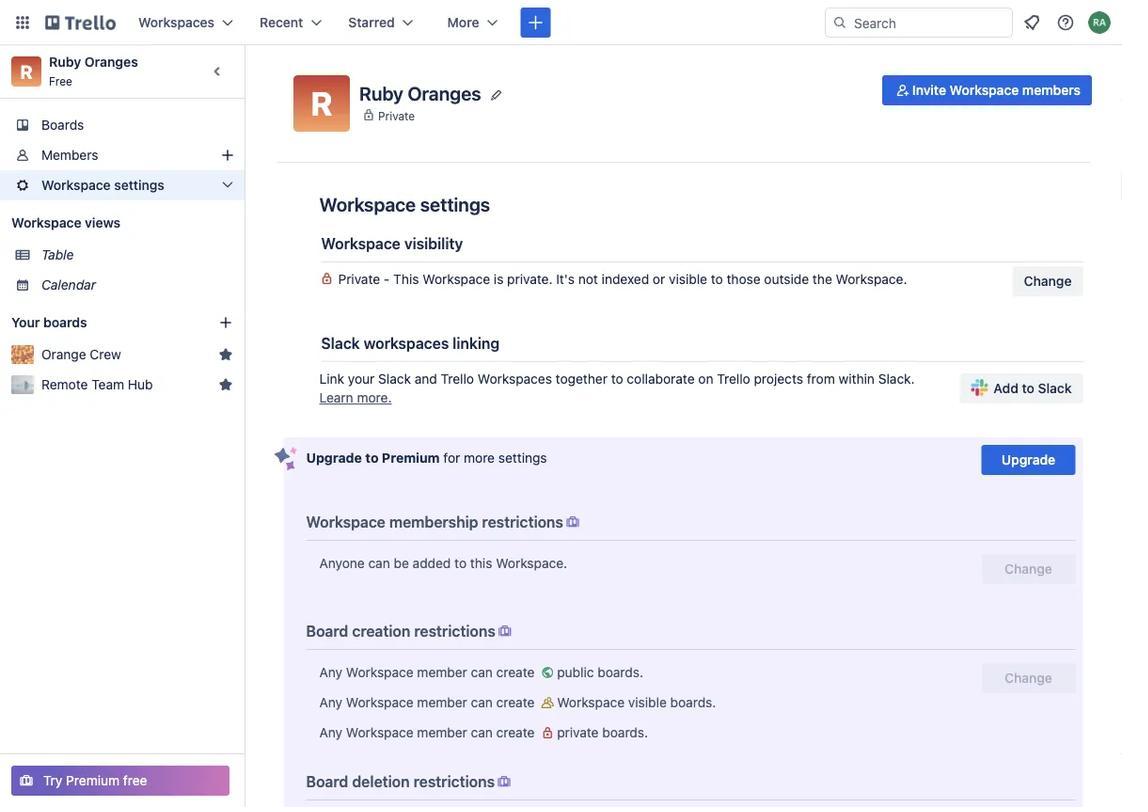 Task type: vqa. For each thing, say whether or not it's contained in the screenshot.
the this
yes



Task type: describe. For each thing, give the bounding box(es) containing it.
Search field
[[848, 8, 1012, 37]]

be
[[394, 556, 409, 571]]

collaborate
[[627, 371, 695, 387]]

starred button
[[337, 8, 425, 38]]

private for private - this workspace is private. it's not indexed or visible to those outside the workspace.
[[338, 271, 380, 287]]

this
[[470, 556, 493, 571]]

your boards
[[11, 315, 87, 330]]

1 horizontal spatial workspace settings
[[319, 193, 490, 215]]

change for top change button
[[1024, 273, 1072, 289]]

slack for add
[[1038, 381, 1072, 396]]

remote team hub
[[41, 377, 153, 392]]

calendar
[[41, 277, 96, 293]]

within
[[839, 371, 875, 387]]

private.
[[507, 271, 553, 287]]

board for board deletion restrictions
[[306, 773, 349, 791]]

starred icon image for orange crew
[[218, 347, 233, 362]]

workspace views
[[11, 215, 120, 231]]

private boards.
[[557, 725, 648, 740]]

anyone
[[319, 556, 365, 571]]

calendar link
[[41, 276, 233, 295]]

free
[[123, 773, 147, 788]]

table
[[41, 247, 74, 263]]

1 horizontal spatial premium
[[382, 450, 440, 466]]

ruby oranges link
[[49, 54, 138, 70]]

workspace visibility
[[321, 235, 463, 253]]

anyone can be added to this workspace.
[[319, 556, 567, 571]]

crew
[[90, 347, 121, 362]]

workspace settings button
[[0, 170, 245, 200]]

hub
[[128, 377, 153, 392]]

your boards with 2 items element
[[11, 311, 190, 334]]

any workspace member can create for workspace visible boards.
[[319, 695, 538, 710]]

recent button
[[248, 8, 333, 38]]

can for private boards.
[[471, 725, 493, 740]]

your
[[11, 315, 40, 330]]

1 horizontal spatial workspace.
[[836, 271, 907, 287]]

it's
[[556, 271, 575, 287]]

visibility
[[404, 235, 463, 253]]

1 vertical spatial visible
[[628, 695, 667, 710]]

more
[[448, 15, 479, 30]]

link
[[319, 371, 344, 387]]

is
[[494, 271, 504, 287]]

on
[[699, 371, 714, 387]]

orange crew button
[[41, 345, 211, 364]]

add board image
[[218, 315, 233, 330]]

1 trello from the left
[[441, 371, 474, 387]]

ruby oranges
[[359, 82, 481, 104]]

upgrade for upgrade to premium for more settings
[[306, 450, 362, 466]]

or
[[653, 271, 665, 287]]

the
[[813, 271, 833, 287]]

0 vertical spatial change button
[[1013, 266, 1083, 296]]

starred icon image for remote team hub
[[218, 377, 233, 392]]

workspace inside button
[[950, 82, 1019, 98]]

boards
[[43, 315, 87, 330]]

workspaces
[[364, 334, 449, 352]]

any workspace member can create for private boards.
[[319, 725, 538, 740]]

creation
[[352, 622, 411, 640]]

and
[[415, 371, 437, 387]]

members link
[[0, 140, 245, 170]]

team
[[92, 377, 124, 392]]

private - this workspace is private. it's not indexed or visible to those outside the workspace.
[[338, 271, 907, 287]]

change link
[[982, 663, 1076, 693]]

indexed
[[602, 271, 649, 287]]

member for private boards.
[[417, 725, 467, 740]]

member for workspace visible boards.
[[417, 695, 467, 710]]

projects
[[754, 371, 804, 387]]

slack.
[[879, 371, 915, 387]]

to inside link your slack and trello workspaces together to collaborate on trello projects from within slack. learn more.
[[611, 371, 624, 387]]

settings inside popup button
[[114, 177, 165, 193]]

board for board creation restrictions
[[306, 622, 349, 640]]

workspace membership restrictions
[[306, 513, 564, 531]]

this
[[393, 271, 419, 287]]

oranges for ruby oranges
[[408, 82, 481, 104]]

to down 'more.'
[[365, 450, 379, 466]]

linking
[[453, 334, 500, 352]]

invite workspace members
[[913, 82, 1081, 98]]

those
[[727, 271, 761, 287]]

workspaces inside link your slack and trello workspaces together to collaborate on trello projects from within slack. learn more.
[[478, 371, 552, 387]]

sm image for private boards.
[[538, 724, 557, 742]]

recent
[[260, 15, 303, 30]]

r for r link on the left top of the page
[[20, 60, 33, 82]]

try premium free
[[43, 773, 147, 788]]

starred
[[348, 15, 395, 30]]

2 trello from the left
[[717, 371, 751, 387]]

2 horizontal spatial settings
[[499, 450, 547, 466]]

1 horizontal spatial visible
[[669, 271, 708, 287]]

primary element
[[0, 0, 1123, 45]]

slack workspaces linking
[[321, 334, 500, 352]]

back to home image
[[45, 8, 116, 38]]

more.
[[357, 390, 392, 406]]

ruby anderson (rubyanderson7) image
[[1089, 11, 1111, 34]]

more button
[[436, 8, 509, 38]]

public
[[557, 665, 594, 680]]

upgrade to premium for more settings
[[306, 450, 547, 466]]

workspace inside popup button
[[41, 177, 111, 193]]

0 notifications image
[[1021, 11, 1043, 34]]

workspaces inside popup button
[[138, 15, 215, 30]]

workspace settings inside popup button
[[41, 177, 165, 193]]

orange
[[41, 347, 86, 362]]

sparkle image
[[274, 447, 298, 471]]



Task type: locate. For each thing, give the bounding box(es) containing it.
workspace
[[950, 82, 1019, 98], [41, 177, 111, 193], [319, 193, 416, 215], [11, 215, 81, 231], [321, 235, 401, 253], [423, 271, 490, 287], [306, 513, 386, 531], [346, 665, 414, 680], [346, 695, 414, 710], [557, 695, 625, 710], [346, 725, 414, 740]]

0 horizontal spatial trello
[[441, 371, 474, 387]]

any workspace member can create for public boards.
[[319, 665, 538, 680]]

orange crew
[[41, 347, 121, 362]]

0 vertical spatial any workspace member can create
[[319, 665, 538, 680]]

1 vertical spatial any
[[319, 695, 342, 710]]

0 vertical spatial sm image
[[496, 622, 515, 641]]

ruby right r button
[[359, 82, 404, 104]]

learn
[[319, 390, 354, 406]]

0 horizontal spatial oranges
[[84, 54, 138, 70]]

upgrade button
[[982, 445, 1076, 475]]

member
[[417, 665, 467, 680], [417, 695, 467, 710], [417, 725, 467, 740]]

0 vertical spatial starred icon image
[[218, 347, 233, 362]]

try premium free button
[[11, 766, 230, 796]]

workspaces down linking
[[478, 371, 552, 387]]

restrictions for workspace membership restrictions
[[482, 513, 564, 531]]

add
[[994, 381, 1019, 396]]

visible up private boards.
[[628, 695, 667, 710]]

remote
[[41, 377, 88, 392]]

ruby for ruby oranges free
[[49, 54, 81, 70]]

upgrade down add to slack link at the right
[[1002, 452, 1056, 468]]

sm image
[[894, 81, 913, 100], [564, 513, 582, 532], [538, 663, 557, 682], [495, 772, 514, 791]]

r left the free
[[20, 60, 33, 82]]

restrictions down anyone can be added to this workspace.
[[414, 622, 496, 640]]

1 vertical spatial any workspace member can create
[[319, 695, 538, 710]]

0 vertical spatial ruby
[[49, 54, 81, 70]]

0 vertical spatial visible
[[669, 271, 708, 287]]

private
[[557, 725, 599, 740]]

workspace. right the
[[836, 271, 907, 287]]

to left 'those'
[[711, 271, 723, 287]]

invite workspace members button
[[882, 75, 1092, 105]]

3 any from the top
[[319, 725, 342, 740]]

free
[[49, 74, 72, 88]]

boards
[[41, 117, 84, 133]]

can for workspace visible boards.
[[471, 695, 493, 710]]

private down ruby oranges
[[378, 109, 415, 122]]

r button
[[294, 75, 350, 132]]

slack up the link
[[321, 334, 360, 352]]

boards. for private boards.
[[602, 725, 648, 740]]

2 member from the top
[[417, 695, 467, 710]]

0 vertical spatial member
[[417, 665, 467, 680]]

to right together
[[611, 371, 624, 387]]

create board or workspace image
[[526, 13, 545, 32]]

0 horizontal spatial settings
[[114, 177, 165, 193]]

deletion
[[352, 773, 410, 791]]

1 horizontal spatial oranges
[[408, 82, 481, 104]]

0 horizontal spatial ruby
[[49, 54, 81, 70]]

any workspace member can create
[[319, 665, 538, 680], [319, 695, 538, 710], [319, 725, 538, 740]]

1 vertical spatial member
[[417, 695, 467, 710]]

1 any workspace member can create from the top
[[319, 665, 538, 680]]

board creation restrictions
[[306, 622, 496, 640]]

0 horizontal spatial slack
[[321, 334, 360, 352]]

invite
[[913, 82, 947, 98]]

sm image inside invite workspace members button
[[894, 81, 913, 100]]

slack
[[321, 334, 360, 352], [378, 371, 411, 387], [1038, 381, 1072, 396]]

1 member from the top
[[417, 665, 467, 680]]

trello
[[441, 371, 474, 387], [717, 371, 751, 387]]

2 vertical spatial sm image
[[538, 724, 557, 742]]

member for public boards.
[[417, 665, 467, 680]]

0 vertical spatial create
[[496, 665, 535, 680]]

change
[[1024, 273, 1072, 289], [1005, 561, 1053, 577], [1005, 670, 1053, 686]]

upgrade right sparkle icon at the bottom left of the page
[[306, 450, 362, 466]]

create for private boards.
[[496, 725, 535, 740]]

2 vertical spatial any workspace member can create
[[319, 725, 538, 740]]

board
[[306, 622, 349, 640], [306, 773, 349, 791]]

0 horizontal spatial r
[[20, 60, 33, 82]]

0 horizontal spatial visible
[[628, 695, 667, 710]]

premium right try
[[66, 773, 120, 788]]

-
[[384, 271, 390, 287]]

to left this
[[455, 556, 467, 571]]

restrictions for board deletion restrictions
[[414, 773, 495, 791]]

add to slack
[[994, 381, 1072, 396]]

1 vertical spatial workspace.
[[496, 556, 567, 571]]

more
[[464, 450, 495, 466]]

restrictions up this
[[482, 513, 564, 531]]

0 horizontal spatial premium
[[66, 773, 120, 788]]

1 vertical spatial restrictions
[[414, 622, 496, 640]]

2 starred icon image from the top
[[218, 377, 233, 392]]

1 vertical spatial r
[[311, 84, 333, 123]]

1 create from the top
[[496, 665, 535, 680]]

table link
[[41, 246, 233, 264]]

slack up 'more.'
[[378, 371, 411, 387]]

search image
[[833, 15, 848, 30]]

from
[[807, 371, 835, 387]]

board left deletion
[[306, 773, 349, 791]]

0 vertical spatial premium
[[382, 450, 440, 466]]

1 vertical spatial ruby
[[359, 82, 404, 104]]

1 starred icon image from the top
[[218, 347, 233, 362]]

1 horizontal spatial trello
[[717, 371, 751, 387]]

trello right and
[[441, 371, 474, 387]]

starred icon image
[[218, 347, 233, 362], [218, 377, 233, 392]]

workspaces
[[138, 15, 215, 30], [478, 371, 552, 387]]

remote team hub button
[[41, 375, 211, 394]]

r inside button
[[311, 84, 333, 123]]

2 board from the top
[[306, 773, 349, 791]]

1 vertical spatial change
[[1005, 561, 1053, 577]]

1 horizontal spatial settings
[[420, 193, 490, 215]]

workspace. right this
[[496, 556, 567, 571]]

2 vertical spatial restrictions
[[414, 773, 495, 791]]

slack for link
[[378, 371, 411, 387]]

any for workspace visible boards.
[[319, 695, 342, 710]]

1 board from the top
[[306, 622, 349, 640]]

0 horizontal spatial upgrade
[[306, 450, 362, 466]]

r for r button
[[311, 84, 333, 123]]

0 vertical spatial change
[[1024, 273, 1072, 289]]

to right add
[[1022, 381, 1035, 396]]

ruby oranges free
[[49, 54, 138, 88]]

for
[[443, 450, 460, 466]]

1 vertical spatial change button
[[982, 554, 1076, 584]]

3 create from the top
[[496, 725, 535, 740]]

restrictions right deletion
[[414, 773, 495, 791]]

visible
[[669, 271, 708, 287], [628, 695, 667, 710]]

create for workspace visible boards.
[[496, 695, 535, 710]]

upgrade
[[306, 450, 362, 466], [1002, 452, 1056, 468]]

oranges for ruby oranges free
[[84, 54, 138, 70]]

board deletion restrictions
[[306, 773, 495, 791]]

settings up visibility
[[420, 193, 490, 215]]

learn more. link
[[319, 390, 392, 406]]

workspace visible boards.
[[557, 695, 716, 710]]

0 horizontal spatial workspaces
[[138, 15, 215, 30]]

any
[[319, 665, 342, 680], [319, 695, 342, 710], [319, 725, 342, 740]]

1 horizontal spatial r
[[311, 84, 333, 123]]

1 vertical spatial boards.
[[670, 695, 716, 710]]

your
[[348, 371, 375, 387]]

settings down members link
[[114, 177, 165, 193]]

0 horizontal spatial workspace settings
[[41, 177, 165, 193]]

public boards.
[[557, 665, 644, 680]]

ruby
[[49, 54, 81, 70], [359, 82, 404, 104]]

1 horizontal spatial slack
[[378, 371, 411, 387]]

open information menu image
[[1057, 13, 1075, 32]]

2 vertical spatial change
[[1005, 670, 1053, 686]]

0 vertical spatial private
[[378, 109, 415, 122]]

1 any from the top
[[319, 665, 342, 680]]

visible right or
[[669, 271, 708, 287]]

r link
[[11, 56, 41, 87]]

workspace settings down members link
[[41, 177, 165, 193]]

workspace navigation collapse icon image
[[205, 58, 231, 85]]

2 horizontal spatial slack
[[1038, 381, 1072, 396]]

oranges down more
[[408, 82, 481, 104]]

link your slack and trello workspaces together to collaborate on trello projects from within slack. learn more.
[[319, 371, 915, 406]]

boards link
[[0, 110, 245, 140]]

sm image for workspace visible boards.
[[538, 693, 557, 712]]

1 horizontal spatial upgrade
[[1002, 452, 1056, 468]]

boards. for public boards.
[[598, 665, 644, 680]]

2 vertical spatial member
[[417, 725, 467, 740]]

slack right add
[[1038, 381, 1072, 396]]

0 vertical spatial r
[[20, 60, 33, 82]]

create
[[496, 665, 535, 680], [496, 695, 535, 710], [496, 725, 535, 740]]

workspace.
[[836, 271, 907, 287], [496, 556, 567, 571]]

change button
[[1013, 266, 1083, 296], [982, 554, 1076, 584]]

private for private
[[378, 109, 415, 122]]

1 vertical spatial workspaces
[[478, 371, 552, 387]]

not
[[578, 271, 598, 287]]

together
[[556, 371, 608, 387]]

slack inside link your slack and trello workspaces together to collaborate on trello projects from within slack. learn more.
[[378, 371, 411, 387]]

private left -
[[338, 271, 380, 287]]

members
[[1023, 82, 1081, 98]]

outside
[[764, 271, 809, 287]]

1 horizontal spatial ruby
[[359, 82, 404, 104]]

2 any from the top
[[319, 695, 342, 710]]

1 vertical spatial sm image
[[538, 693, 557, 712]]

upgrade for upgrade
[[1002, 452, 1056, 468]]

premium left for
[[382, 450, 440, 466]]

2 vertical spatial boards.
[[602, 725, 648, 740]]

restrictions
[[482, 513, 564, 531], [414, 622, 496, 640], [414, 773, 495, 791]]

1 vertical spatial private
[[338, 271, 380, 287]]

r down recent popup button
[[311, 84, 333, 123]]

any for private boards.
[[319, 725, 342, 740]]

2 vertical spatial any
[[319, 725, 342, 740]]

0 vertical spatial any
[[319, 665, 342, 680]]

oranges
[[84, 54, 138, 70], [408, 82, 481, 104]]

settings right more at left bottom
[[499, 450, 547, 466]]

1 vertical spatial oranges
[[408, 82, 481, 104]]

add to slack link
[[960, 374, 1083, 404]]

try
[[43, 773, 62, 788]]

restrictions for board creation restrictions
[[414, 622, 496, 640]]

0 vertical spatial oranges
[[84, 54, 138, 70]]

r
[[20, 60, 33, 82], [311, 84, 333, 123]]

workspaces up workspace navigation collapse icon
[[138, 15, 215, 30]]

0 horizontal spatial workspace.
[[496, 556, 567, 571]]

3 member from the top
[[417, 725, 467, 740]]

1 vertical spatial starred icon image
[[218, 377, 233, 392]]

oranges inside ruby oranges free
[[84, 54, 138, 70]]

workspace settings up workspace visibility
[[319, 193, 490, 215]]

1 horizontal spatial workspaces
[[478, 371, 552, 387]]

settings
[[114, 177, 165, 193], [420, 193, 490, 215], [499, 450, 547, 466]]

premium inside try premium free button
[[66, 773, 120, 788]]

trello right on
[[717, 371, 751, 387]]

0 vertical spatial workspace.
[[836, 271, 907, 287]]

create for public boards.
[[496, 665, 535, 680]]

3 any workspace member can create from the top
[[319, 725, 538, 740]]

1 vertical spatial board
[[306, 773, 349, 791]]

0 vertical spatial restrictions
[[482, 513, 564, 531]]

change inside change link
[[1005, 670, 1053, 686]]

2 any workspace member can create from the top
[[319, 695, 538, 710]]

premium
[[382, 450, 440, 466], [66, 773, 120, 788]]

workspaces button
[[127, 8, 245, 38]]

members
[[41, 147, 98, 163]]

change for bottommost change button
[[1005, 561, 1053, 577]]

0 vertical spatial board
[[306, 622, 349, 640]]

can
[[368, 556, 390, 571], [471, 665, 493, 680], [471, 695, 493, 710], [471, 725, 493, 740]]

2 vertical spatial create
[[496, 725, 535, 740]]

any for public boards.
[[319, 665, 342, 680]]

ruby up the free
[[49, 54, 81, 70]]

oranges down the back to home image
[[84, 54, 138, 70]]

added
[[413, 556, 451, 571]]

0 vertical spatial boards.
[[598, 665, 644, 680]]

0 vertical spatial workspaces
[[138, 15, 215, 30]]

board left the 'creation'
[[306, 622, 349, 640]]

views
[[85, 215, 120, 231]]

upgrade inside button
[[1002, 452, 1056, 468]]

boards.
[[598, 665, 644, 680], [670, 695, 716, 710], [602, 725, 648, 740]]

sm image
[[496, 622, 515, 641], [538, 693, 557, 712], [538, 724, 557, 742]]

1 vertical spatial create
[[496, 695, 535, 710]]

can for public boards.
[[471, 665, 493, 680]]

1 vertical spatial premium
[[66, 773, 120, 788]]

ruby for ruby oranges
[[359, 82, 404, 104]]

ruby inside ruby oranges free
[[49, 54, 81, 70]]

2 create from the top
[[496, 695, 535, 710]]

membership
[[389, 513, 478, 531]]



